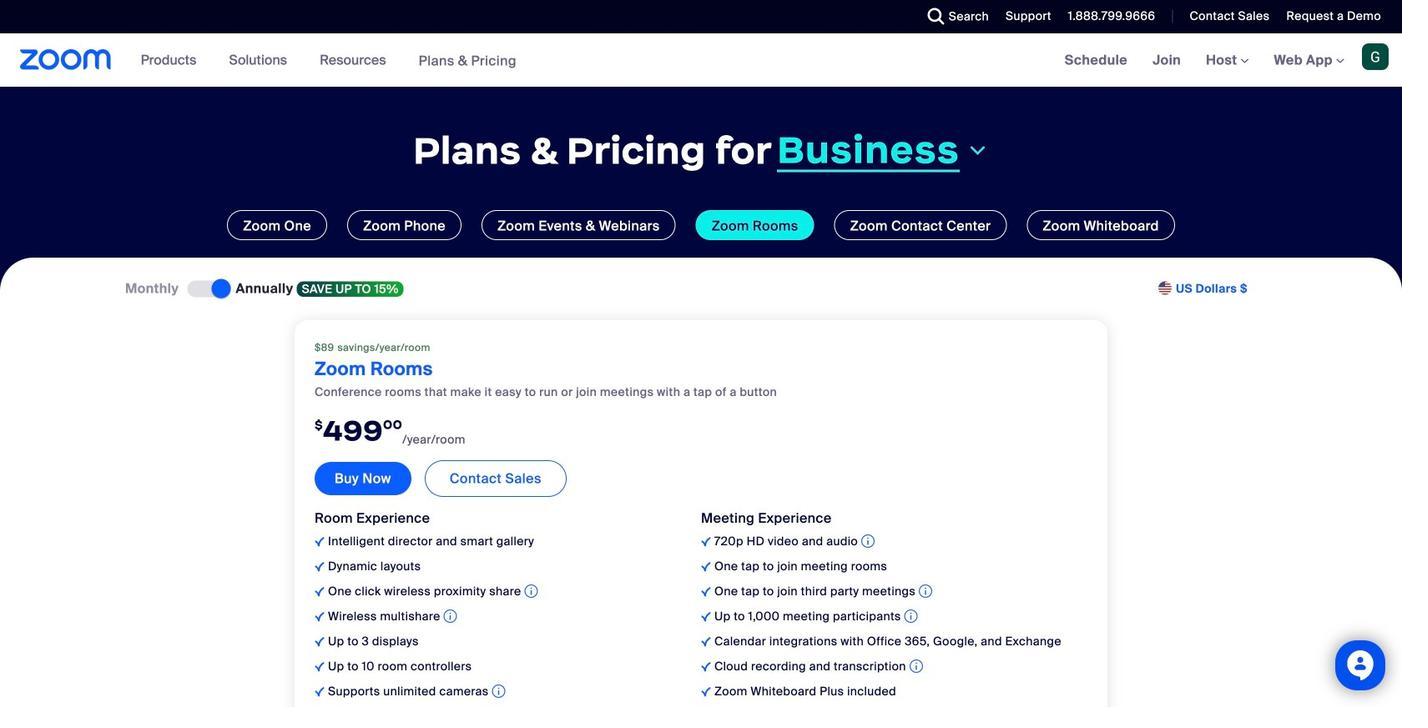Task type: describe. For each thing, give the bounding box(es) containing it.
zoom logo image
[[20, 49, 112, 70]]

profile picture image
[[1362, 43, 1389, 70]]



Task type: vqa. For each thing, say whether or not it's contained in the screenshot.
meetings navigation
yes



Task type: locate. For each thing, give the bounding box(es) containing it.
tabs of zoom services tab list
[[25, 210, 1377, 240]]

banner
[[0, 33, 1402, 88]]

main content
[[0, 33, 1402, 708]]

meetings navigation
[[1052, 33, 1402, 88]]

down image
[[966, 141, 989, 161]]

product information navigation
[[128, 33, 529, 88]]



